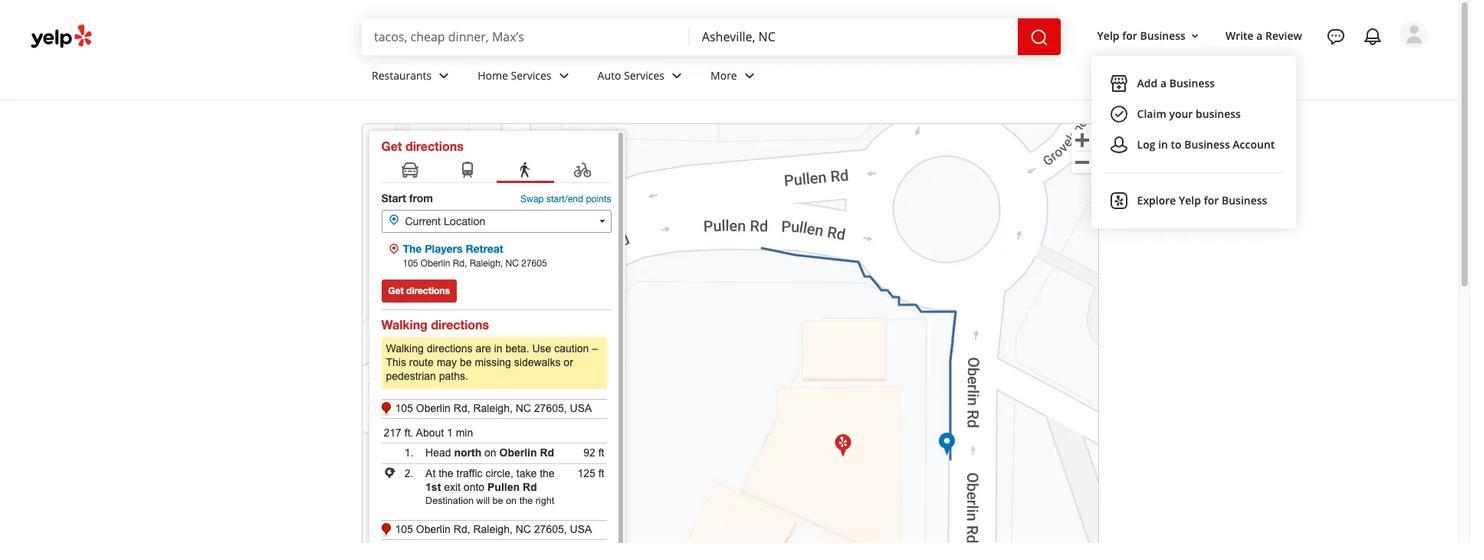 Task type: locate. For each thing, give the bounding box(es) containing it.
auto services link
[[586, 55, 699, 100]]

for right explore
[[1205, 193, 1220, 208]]

yelp right explore
[[1180, 193, 1202, 208]]

on right north
[[485, 447, 497, 459]]

0 horizontal spatial 24 chevron down v2 image
[[435, 66, 453, 85]]

rd left 92
[[540, 447, 555, 459]]

right
[[536, 497, 555, 507]]

1 horizontal spatial a
[[1257, 28, 1263, 43]]

2 vertical spatial ft
[[599, 468, 605, 480]]

nc down pullen
[[516, 524, 531, 536]]

log in to business account
[[1138, 137, 1276, 152]]

2 27605, from the top
[[534, 524, 567, 536]]

2 105 oberlin rd, raleigh, nc 27605, usa button from the top
[[382, 513, 607, 544]]

usa up 92
[[570, 403, 592, 415]]

at the traffic circle, take the 1st exit onto pullen rd destination will be on the right
[[426, 468, 555, 507]]

retreat
[[466, 242, 504, 255]]

the
[[439, 468, 454, 480], [540, 468, 555, 480], [520, 497, 533, 507]]

in left to
[[1159, 137, 1169, 152]]

0 horizontal spatial yelp
[[1098, 28, 1120, 43]]

1 vertical spatial on
[[506, 497, 517, 507]]

your
[[1170, 106, 1194, 121]]

105 up . at the left
[[395, 403, 413, 415]]

92
[[584, 447, 596, 459]]

on
[[485, 447, 497, 459], [506, 497, 517, 507]]

1 horizontal spatial on
[[506, 497, 517, 507]]

walking inside walking directions are in beta. use caution – this route may be missing sidewalks or pedestrian paths.
[[386, 343, 424, 355]]

1 horizontal spatial for
[[1205, 193, 1220, 208]]

public transit image
[[459, 161, 477, 181]]

to
[[1172, 137, 1182, 152]]

messages image
[[1328, 28, 1346, 46]]

0 horizontal spatial a
[[1161, 76, 1167, 90]]

add a business
[[1138, 76, 1216, 90]]

cj b. image
[[1401, 21, 1429, 48]]

105 down the
[[403, 258, 418, 269]]

be
[[460, 357, 472, 369], [493, 497, 504, 507]]

more link
[[699, 55, 771, 100]]

0 vertical spatial ft
[[405, 427, 411, 439]]

105
[[403, 258, 418, 269], [395, 403, 413, 415], [395, 524, 413, 536]]

rd, up min
[[454, 403, 471, 415]]

the right take
[[540, 468, 555, 480]]

business
[[1196, 106, 1242, 121]]

2 vertical spatial rd,
[[454, 524, 471, 536]]

0 horizontal spatial rd
[[523, 482, 537, 494]]

105 oberlin rd, raleigh, nc 27605, usa button up head north on oberlin rd
[[382, 392, 607, 427]]

1 horizontal spatial services
[[624, 68, 665, 83]]

more
[[711, 68, 738, 83]]

ft right the 217
[[405, 427, 411, 439]]

2 none field from the left
[[702, 28, 1006, 45]]

services
[[511, 68, 552, 83], [624, 68, 665, 83]]

2 24 chevron down v2 image from the left
[[668, 66, 686, 85]]

0 vertical spatial walking
[[382, 318, 428, 332]]

1 horizontal spatial 24 chevron down v2 image
[[741, 66, 759, 85]]

walking up "this"
[[386, 343, 424, 355]]

0 horizontal spatial on
[[485, 447, 497, 459]]

business inside button
[[1222, 193, 1268, 208]]

1 usa from the top
[[570, 403, 592, 415]]

24 chevron down v2 image inside restaurants link
[[435, 66, 453, 85]]

on down pullen
[[506, 497, 517, 507]]

raleigh, down will
[[474, 524, 513, 536]]

a for add
[[1161, 76, 1167, 90]]

directions up "driving" element
[[406, 139, 464, 153]]

the players retreat link
[[403, 242, 504, 255]]

2 usa from the top
[[570, 524, 592, 536]]

ft for 217
[[405, 427, 411, 439]]

get up the driving image
[[382, 139, 402, 153]]

auto services
[[598, 68, 665, 83]]

ft right 125
[[599, 468, 605, 480]]

24 chevron down v2 image
[[555, 66, 573, 85], [741, 66, 759, 85]]

walking directions
[[382, 318, 489, 332]]

none field up home services
[[374, 28, 678, 45]]

be up paths.
[[460, 357, 472, 369]]

24 chevron down v2 image inside the home services link
[[555, 66, 573, 85]]

0 vertical spatial 105 oberlin rd, raleigh, nc 27605, usa
[[395, 403, 592, 415]]

business categories element
[[360, 55, 1429, 100]]

1 horizontal spatial in
[[1159, 137, 1169, 152]]

1 vertical spatial 27605,
[[534, 524, 567, 536]]

1 vertical spatial get directions
[[388, 285, 450, 297]]

business down the account
[[1222, 193, 1268, 208]]

1 vertical spatial 105 oberlin rd, raleigh, nc 27605, usa
[[395, 524, 592, 536]]

pullen
[[488, 482, 520, 494]]

0 horizontal spatial the
[[439, 468, 454, 480]]

1 vertical spatial for
[[1205, 193, 1220, 208]]

get down the
[[388, 285, 404, 297]]

ft for 125
[[599, 468, 605, 480]]

0 horizontal spatial none field
[[374, 28, 678, 45]]

0 horizontal spatial be
[[460, 357, 472, 369]]

27605, down right
[[534, 524, 567, 536]]

1 vertical spatial rd
[[523, 482, 537, 494]]

105 oberlin rd, raleigh, nc 27605, usa
[[395, 403, 592, 415], [395, 524, 592, 536]]

directions up may on the left bottom
[[427, 343, 473, 355]]

a right write
[[1257, 28, 1263, 43]]

27605,
[[534, 403, 567, 415], [534, 524, 567, 536]]

directions up are
[[431, 318, 489, 332]]

None text field
[[382, 210, 612, 233]]

for up 24 add biz v2 icon
[[1123, 28, 1138, 43]]

1 vertical spatial be
[[493, 497, 504, 507]]

business
[[1141, 28, 1186, 43], [1170, 76, 1216, 90], [1185, 137, 1231, 152], [1222, 193, 1268, 208]]

rd,
[[453, 258, 467, 269], [454, 403, 471, 415], [454, 524, 471, 536]]

1 vertical spatial 105 oberlin rd, raleigh, nc 27605, usa button
[[382, 513, 607, 544]]

none field the find
[[374, 28, 678, 45]]

oberlin up take
[[500, 447, 537, 459]]

paths.
[[439, 370, 469, 383]]

105 down 2.
[[395, 524, 413, 536]]

head
[[426, 447, 451, 459]]

start from
[[382, 192, 433, 205]]

2 24 chevron down v2 image from the left
[[741, 66, 759, 85]]

125
[[578, 468, 596, 480]]

24 chevron down v2 image for restaurants
[[435, 66, 453, 85]]

yelp up 24 add biz v2 icon
[[1098, 28, 1120, 43]]

rd, for 2nd 105 oberlin rd, raleigh, nc 27605, usa "button" from the bottom of the page
[[454, 403, 471, 415]]

1 vertical spatial rd,
[[454, 403, 471, 415]]

none field up business categories element
[[702, 28, 1006, 45]]

pedestrian
[[386, 370, 436, 383]]

1 24 chevron down v2 image from the left
[[555, 66, 573, 85]]

start
[[382, 192, 406, 205]]

0 vertical spatial 27605,
[[534, 403, 567, 415]]

2 services from the left
[[624, 68, 665, 83]]

0 vertical spatial a
[[1257, 28, 1263, 43]]

min
[[456, 427, 473, 439]]

walking for walking directions are in beta. use caution – this route may be missing sidewalks or pedestrian paths.
[[386, 343, 424, 355]]

1 horizontal spatial be
[[493, 497, 504, 507]]

services right 'auto'
[[624, 68, 665, 83]]

write
[[1226, 28, 1254, 43]]

services for home services
[[511, 68, 552, 83]]

1 vertical spatial get
[[388, 285, 404, 297]]

missing
[[475, 357, 511, 369]]

None field
[[374, 28, 678, 45], [702, 28, 1006, 45]]

raleigh, up head north on oberlin rd
[[474, 403, 513, 415]]

105 oberlin rd, raleigh, nc 27605, usa down will
[[395, 524, 592, 536]]

0 vertical spatial usa
[[570, 403, 592, 415]]

the left right
[[520, 497, 533, 507]]

1 services from the left
[[511, 68, 552, 83]]

walking down get directions 'button'
[[382, 318, 428, 332]]

rd, inside the players retreat 105 oberlin rd, raleigh, nc 27605
[[453, 258, 467, 269]]

2 105 oberlin rd, raleigh, nc 27605, usa from the top
[[395, 524, 592, 536]]

rd, down destination
[[454, 524, 471, 536]]

get directions up walking directions
[[388, 285, 450, 297]]

1 horizontal spatial rd
[[540, 447, 555, 459]]

nc
[[506, 258, 519, 269], [516, 403, 531, 415], [516, 524, 531, 536]]

None search field
[[362, 18, 1064, 55]]

92 ft
[[584, 447, 605, 459]]

oberlin down destination
[[416, 524, 451, 536]]

24 chevron down v2 image right 'more'
[[741, 66, 759, 85]]

nc left 27605
[[506, 258, 519, 269]]

walking image
[[516, 161, 535, 181]]

ft right 92
[[599, 447, 605, 459]]

0 horizontal spatial services
[[511, 68, 552, 83]]

ft
[[405, 427, 411, 439], [599, 447, 605, 459], [599, 468, 605, 480]]

1 vertical spatial in
[[494, 343, 503, 355]]

onto
[[464, 482, 485, 494]]

0 vertical spatial for
[[1123, 28, 1138, 43]]

services right home
[[511, 68, 552, 83]]

24 yelp for biz v2 image
[[1110, 191, 1129, 210]]

get inside 'button'
[[388, 285, 404, 297]]

raleigh, down "retreat"
[[470, 258, 503, 269]]

account
[[1233, 137, 1276, 152]]

24 chevron down v2 image right auto services
[[668, 66, 686, 85]]

0 vertical spatial nc
[[506, 258, 519, 269]]

2 vertical spatial 105
[[395, 524, 413, 536]]

105 oberlin rd, raleigh, nc 27605, usa up min
[[395, 403, 592, 415]]

tab list
[[382, 159, 612, 183]]

125 ft
[[578, 468, 605, 480]]

1 horizontal spatial 24 chevron down v2 image
[[668, 66, 686, 85]]

a right add
[[1161, 76, 1167, 90]]

circle,
[[486, 468, 514, 480]]

usa down 125
[[570, 524, 592, 536]]

24 chevron down v2 image inside more link
[[741, 66, 759, 85]]

1 vertical spatial a
[[1161, 76, 1167, 90]]

yelp inside yelp for business button
[[1098, 28, 1120, 43]]

24 friends v2 image
[[1110, 135, 1129, 154]]

for
[[1123, 28, 1138, 43], [1205, 193, 1220, 208]]

1 vertical spatial yelp
[[1180, 193, 1202, 208]]

0 vertical spatial rd,
[[453, 258, 467, 269]]

24 chevron down v2 image
[[435, 66, 453, 85], [668, 66, 686, 85]]

from
[[409, 192, 433, 205]]

105 oberlin rd, raleigh, nc 27605, usa button
[[382, 392, 607, 427], [382, 513, 607, 544]]

0 vertical spatial be
[[460, 357, 472, 369]]

for inside yelp for business button
[[1123, 28, 1138, 43]]

2 vertical spatial nc
[[516, 524, 531, 536]]

nc down the sidewalks
[[516, 403, 531, 415]]

rd down take
[[523, 482, 537, 494]]

user actions element
[[1086, 19, 1450, 228]]

0 vertical spatial in
[[1159, 137, 1169, 152]]

or
[[564, 357, 574, 369]]

0 vertical spatial raleigh,
[[470, 258, 503, 269]]

ft for 92
[[599, 447, 605, 459]]

1 vertical spatial ft
[[599, 447, 605, 459]]

1 vertical spatial raleigh,
[[474, 403, 513, 415]]

1 24 chevron down v2 image from the left
[[435, 66, 453, 85]]

get directions button
[[382, 280, 457, 303]]

get
[[382, 139, 402, 153], [388, 285, 404, 297]]

cycling element
[[574, 161, 592, 181]]

24 chevron down v2 image inside auto services link
[[668, 66, 686, 85]]

rd, down the players retreat link
[[453, 258, 467, 269]]

log
[[1138, 137, 1156, 152]]

1 vertical spatial nc
[[516, 403, 531, 415]]

.
[[411, 427, 414, 439]]

16 chevron down v2 image
[[1189, 30, 1202, 42]]

1 vertical spatial usa
[[570, 524, 592, 536]]

points
[[586, 194, 612, 205]]

0 horizontal spatial in
[[494, 343, 503, 355]]

be right will
[[493, 497, 504, 507]]

1st
[[426, 482, 441, 494]]

1 none field from the left
[[374, 28, 678, 45]]

2 horizontal spatial the
[[540, 468, 555, 480]]

105 inside the players retreat 105 oberlin rd, raleigh, nc 27605
[[403, 258, 418, 269]]

map region
[[326, 0, 1111, 544]]

walking
[[382, 318, 428, 332], [386, 343, 424, 355]]

a inside button
[[1161, 76, 1167, 90]]

0 vertical spatial rd
[[540, 447, 555, 459]]

1 horizontal spatial yelp
[[1180, 193, 1202, 208]]

yelp inside explore yelp for business button
[[1180, 193, 1202, 208]]

0 vertical spatial 105 oberlin rd, raleigh, nc 27605, usa button
[[382, 392, 607, 427]]

in inside walking directions are in beta. use caution – this route may be missing sidewalks or pedestrian paths.
[[494, 343, 503, 355]]

north
[[454, 447, 482, 459]]

directions
[[406, 139, 464, 153], [406, 285, 450, 297], [431, 318, 489, 332], [427, 343, 473, 355]]

take
[[517, 468, 537, 480]]

217
[[384, 427, 402, 439]]

1 105 oberlin rd, raleigh, nc 27605, usa button from the top
[[382, 392, 607, 427]]

0 horizontal spatial 24 chevron down v2 image
[[555, 66, 573, 85]]

directions up walking directions
[[406, 285, 450, 297]]

get directions up the driving image
[[382, 139, 464, 153]]

oberlin down players
[[421, 258, 451, 269]]

home
[[478, 68, 508, 83]]

24 chevron down v2 image right restaurants
[[435, 66, 453, 85]]

in up missing
[[494, 343, 503, 355]]

0 horizontal spatial for
[[1123, 28, 1138, 43]]

oberlin
[[421, 258, 451, 269], [416, 403, 451, 415], [500, 447, 537, 459], [416, 524, 451, 536]]

walking element
[[516, 161, 535, 181]]

explore
[[1138, 193, 1177, 208]]

0 vertical spatial yelp
[[1098, 28, 1120, 43]]

27605, down the sidewalks
[[534, 403, 567, 415]]

1 vertical spatial walking
[[386, 343, 424, 355]]

0 vertical spatial 105
[[403, 258, 418, 269]]

1 horizontal spatial none field
[[702, 28, 1006, 45]]

the up the exit
[[439, 468, 454, 480]]

get directions
[[382, 139, 464, 153], [388, 285, 450, 297]]

24 chevron down v2 image left 'auto'
[[555, 66, 573, 85]]

105 oberlin rd, raleigh, nc 27605, usa button down will
[[382, 513, 607, 544]]



Task type: vqa. For each thing, say whether or not it's contained in the screenshot.
"directions" within the Get Directions button
yes



Task type: describe. For each thing, give the bounding box(es) containing it.
explore yelp for business
[[1138, 193, 1268, 208]]

swap start/end points link
[[521, 193, 612, 207]]

swap start/end points
[[521, 194, 612, 205]]

rd inside at the traffic circle, take the 1st exit onto pullen rd destination will be on the right
[[523, 482, 537, 494]]

exit
[[444, 482, 461, 494]]

head north on oberlin rd
[[426, 447, 555, 459]]

business left '16 chevron down v2' 'image'
[[1141, 28, 1186, 43]]

at
[[426, 468, 436, 480]]

will
[[477, 497, 490, 507]]

–
[[592, 343, 598, 355]]

1 27605, from the top
[[534, 403, 567, 415]]

for inside explore yelp for business button
[[1205, 193, 1220, 208]]

review
[[1266, 28, 1303, 43]]

27605
[[522, 258, 547, 269]]

claim your business button
[[1104, 99, 1284, 129]]

1 105 oberlin rd, raleigh, nc 27605, usa from the top
[[395, 403, 592, 415]]

driving image
[[401, 161, 420, 181]]

swap
[[521, 194, 544, 205]]

restaurants link
[[360, 55, 466, 100]]

walking directions are in beta. use caution – this route may be missing sidewalks or pedestrian paths.
[[386, 343, 598, 383]]

be inside walking directions are in beta. use caution – this route may be missing sidewalks or pedestrian paths.
[[460, 357, 472, 369]]

0 vertical spatial get directions
[[382, 139, 464, 153]]

usa for 2nd 105 oberlin rd, raleigh, nc 27605, usa "button" from the bottom of the page
[[570, 403, 592, 415]]

explore yelp for business button
[[1104, 185, 1284, 216]]

the players retreat image
[[834, 433, 852, 457]]

log in to business account button
[[1104, 129, 1284, 160]]

business right to
[[1185, 137, 1231, 152]]

sidewalks
[[514, 357, 561, 369]]

24 chevron down v2 image for auto services
[[668, 66, 686, 85]]

this
[[386, 357, 406, 369]]

about
[[416, 427, 444, 439]]

are
[[476, 343, 491, 355]]

add a business button
[[1104, 68, 1284, 99]]

directions inside 'button'
[[406, 285, 450, 297]]

the
[[403, 242, 422, 255]]

cycling image
[[574, 161, 592, 181]]

raleigh, inside the players retreat 105 oberlin rd, raleigh, nc 27605
[[470, 258, 503, 269]]

Find text field
[[374, 28, 678, 45]]

add
[[1138, 76, 1158, 90]]

walking for walking directions
[[382, 318, 428, 332]]

restaurants
[[372, 68, 432, 83]]

search image
[[1030, 28, 1049, 46]]

none field near
[[702, 28, 1006, 45]]

directions inside walking directions are in beta. use caution – this route may be missing sidewalks or pedestrian paths.
[[427, 343, 473, 355]]

route
[[409, 357, 434, 369]]

get directions inside 'button'
[[388, 285, 450, 297]]

home services
[[478, 68, 552, 83]]

usa for first 105 oberlin rd, raleigh, nc 27605, usa "button" from the bottom of the page
[[570, 524, 592, 536]]

1 vertical spatial 105
[[395, 403, 413, 415]]

claim your business
[[1138, 106, 1242, 121]]

public transit element
[[459, 161, 477, 181]]

nc inside the players retreat 105 oberlin rd, raleigh, nc 27605
[[506, 258, 519, 269]]

traffic
[[457, 468, 483, 480]]

on inside at the traffic circle, take the 1st exit onto pullen rd destination will be on the right
[[506, 497, 517, 507]]

start/end
[[547, 194, 584, 205]]

beta.
[[506, 343, 530, 355]]

217 ft . about 1 min
[[384, 427, 473, 439]]

write a review link
[[1220, 22, 1309, 50]]

a for write
[[1257, 28, 1263, 43]]

24 chevron down v2 image for more
[[741, 66, 759, 85]]

business up the claim your business
[[1170, 76, 1216, 90]]

in inside button
[[1159, 137, 1169, 152]]

1 horizontal spatial the
[[520, 497, 533, 507]]

the players retreat 105 oberlin rd, raleigh, nc 27605
[[403, 242, 547, 269]]

24 claim v2 image
[[1110, 105, 1129, 123]]

2.
[[405, 468, 414, 480]]

2 vertical spatial raleigh,
[[474, 524, 513, 536]]

caution
[[555, 343, 589, 355]]

24 add biz v2 image
[[1110, 74, 1129, 93]]

write a review
[[1226, 28, 1303, 43]]

notifications image
[[1364, 28, 1383, 46]]

use
[[533, 343, 552, 355]]

driving element
[[401, 161, 420, 181]]

0 vertical spatial on
[[485, 447, 497, 459]]

home services link
[[466, 55, 586, 100]]

0 vertical spatial get
[[382, 139, 402, 153]]

be inside at the traffic circle, take the 1st exit onto pullen rd destination will be on the right
[[493, 497, 504, 507]]

services for auto services
[[624, 68, 665, 83]]

auto
[[598, 68, 622, 83]]

may
[[437, 357, 457, 369]]

1.
[[405, 447, 414, 459]]

players
[[425, 242, 463, 255]]

1
[[447, 427, 453, 439]]

destination
[[426, 497, 474, 507]]

claim
[[1138, 106, 1167, 121]]

24 chevron down v2 image for home services
[[555, 66, 573, 85]]

rd, for first 105 oberlin rd, raleigh, nc 27605, usa "button" from the bottom of the page
[[454, 524, 471, 536]]

oberlin inside the players retreat 105 oberlin rd, raleigh, nc 27605
[[421, 258, 451, 269]]

yelp for business button
[[1092, 22, 1208, 50]]

Near text field
[[702, 28, 1006, 45]]

yelp for business
[[1098, 28, 1186, 43]]

oberlin up about
[[416, 403, 451, 415]]



